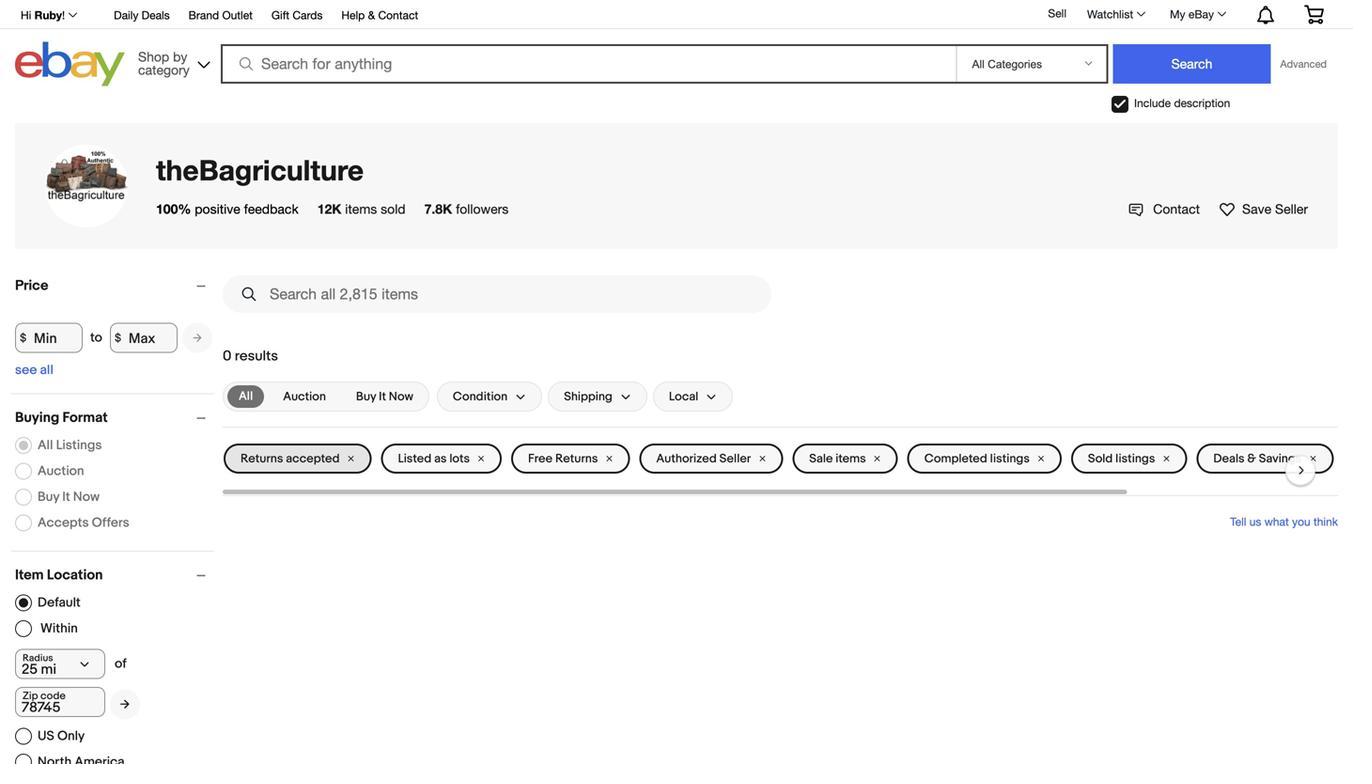 Task type: describe. For each thing, give the bounding box(es) containing it.
shipping button
[[548, 382, 647, 412]]

listings for completed listings
[[990, 451, 1030, 466]]

12k items sold
[[317, 201, 406, 217]]

see all button
[[15, 362, 53, 378]]

my ebay
[[1170, 8, 1214, 21]]

save seller button
[[1219, 199, 1308, 219]]

results
[[235, 348, 278, 365]]

listed as lots
[[398, 451, 470, 466]]

1 link
[[1293, 0, 1336, 27]]

$ for minimum value in $ "text field"
[[20, 331, 27, 345]]

brand outlet
[[189, 8, 253, 22]]

free
[[528, 451, 553, 466]]

format
[[63, 409, 108, 426]]

help & contact
[[342, 8, 418, 22]]

hi ruby !
[[21, 8, 65, 22]]

account navigation
[[10, 0, 1339, 29]]

all listings
[[38, 437, 102, 453]]

outlet
[[222, 8, 253, 22]]

listings for sold listings
[[1116, 451, 1156, 466]]

0 results
[[223, 348, 278, 365]]

ruby
[[34, 8, 62, 22]]

listings
[[56, 437, 102, 453]]

1
[[1323, 2, 1329, 14]]

us
[[38, 728, 54, 744]]

ebay
[[1189, 8, 1214, 21]]

all for all
[[239, 389, 253, 404]]

sold listings
[[1088, 451, 1156, 466]]

returns accepted link
[[224, 444, 372, 474]]

offers
[[92, 515, 129, 531]]

0
[[223, 348, 232, 365]]

tell us what you think
[[1231, 515, 1339, 528]]

shop
[[138, 49, 169, 64]]

all link
[[227, 385, 264, 408]]

tell us what you think link
[[1231, 515, 1339, 529]]

what
[[1265, 515, 1289, 528]]

deals & savings link
[[1197, 444, 1334, 474]]

Search for anything text field
[[224, 46, 953, 82]]

deals & savings
[[1214, 451, 1302, 466]]

buying format
[[15, 409, 108, 426]]

contact inside the help & contact link
[[378, 8, 418, 22]]

sold listings link
[[1071, 444, 1188, 474]]

seller for save seller
[[1276, 201, 1308, 217]]

apply within filter image
[[120, 698, 130, 710]]

100% positive feedback
[[156, 201, 299, 217]]

buying format button
[[15, 409, 214, 426]]

All selected text field
[[239, 388, 253, 405]]

tell
[[1231, 515, 1247, 528]]

save
[[1243, 201, 1272, 217]]

free returns
[[528, 451, 598, 466]]

positive
[[195, 201, 240, 217]]

items for sale
[[836, 451, 866, 466]]

sale items link
[[793, 444, 898, 474]]

price button
[[15, 277, 214, 294]]

item
[[15, 567, 44, 584]]

2 returns from the left
[[556, 451, 598, 466]]

authorized
[[656, 451, 717, 466]]

you
[[1293, 515, 1311, 528]]

us only link
[[15, 728, 85, 745]]

think
[[1314, 515, 1339, 528]]

thebagriculture link
[[156, 153, 364, 187]]

buy inside 0 results "main content"
[[356, 389, 376, 404]]

buy it now inside 0 results "main content"
[[356, 389, 413, 404]]

1 vertical spatial buy
[[38, 489, 59, 505]]

shop by category button
[[130, 42, 214, 82]]

12k
[[317, 201, 342, 217]]

items for 12k
[[345, 201, 377, 217]]

us only
[[38, 728, 85, 744]]

my
[[1170, 8, 1186, 21]]

within
[[40, 621, 78, 637]]

returns accepted
[[241, 451, 340, 466]]

sold
[[1088, 451, 1113, 466]]

gift
[[272, 8, 290, 22]]

buy it now link
[[345, 385, 425, 408]]

accepts offers
[[38, 515, 129, 531]]

completed listings
[[925, 451, 1030, 466]]

contact link
[[1129, 201, 1200, 217]]

help & contact link
[[342, 6, 418, 26]]

all
[[40, 362, 53, 378]]



Task type: vqa. For each thing, say whether or not it's contained in the screenshot.
2
no



Task type: locate. For each thing, give the bounding box(es) containing it.
brand outlet link
[[189, 6, 253, 26]]

shop by category banner
[[10, 0, 1339, 91]]

& for help
[[368, 8, 375, 22]]

items
[[345, 201, 377, 217], [836, 451, 866, 466]]

accepts
[[38, 515, 89, 531]]

include description
[[1135, 96, 1231, 110]]

seller for authorized seller
[[720, 451, 751, 466]]

gift cards link
[[272, 6, 323, 26]]

& left savings
[[1248, 451, 1257, 466]]

seller inside button
[[1276, 201, 1308, 217]]

as
[[434, 451, 447, 466]]

& inside 0 results "main content"
[[1248, 451, 1257, 466]]

advanced
[[1281, 58, 1327, 70]]

0 horizontal spatial listings
[[990, 451, 1030, 466]]

condition button
[[437, 382, 543, 412]]

0 vertical spatial now
[[389, 389, 413, 404]]

watchlist
[[1088, 8, 1134, 21]]

buying
[[15, 409, 59, 426]]

hi
[[21, 8, 31, 22]]

sale
[[810, 451, 833, 466]]

1 horizontal spatial it
[[379, 389, 386, 404]]

1 vertical spatial seller
[[720, 451, 751, 466]]

None submit
[[1113, 44, 1271, 84]]

feedback
[[244, 201, 299, 217]]

Search all 2,815 items field
[[223, 275, 772, 313]]

free returns link
[[511, 444, 630, 474]]

1 listings from the left
[[990, 451, 1030, 466]]

1 horizontal spatial returns
[[556, 451, 598, 466]]

seller right save
[[1276, 201, 1308, 217]]

auction link
[[272, 385, 337, 408]]

thebagriculture
[[156, 153, 364, 187]]

brand
[[189, 8, 219, 22]]

1 horizontal spatial listings
[[1116, 451, 1156, 466]]

location
[[47, 567, 103, 584]]

us
[[1250, 515, 1262, 528]]

sale items
[[810, 451, 866, 466]]

$ right to
[[115, 331, 121, 345]]

all down buying
[[38, 437, 53, 453]]

Minimum Value in $ text field
[[15, 323, 83, 353]]

all down "0 results"
[[239, 389, 253, 404]]

1 horizontal spatial all
[[239, 389, 253, 404]]

completed
[[925, 451, 988, 466]]

!
[[62, 8, 65, 22]]

all
[[239, 389, 253, 404], [38, 437, 53, 453]]

auction right all selected text field in the left bottom of the page
[[283, 389, 326, 404]]

2 listings from the left
[[1116, 451, 1156, 466]]

1 returns from the left
[[241, 451, 283, 466]]

buy right auction link
[[356, 389, 376, 404]]

0 horizontal spatial buy
[[38, 489, 59, 505]]

0 vertical spatial deals
[[142, 8, 170, 22]]

listings right sold
[[1116, 451, 1156, 466]]

condition
[[453, 389, 508, 404]]

0 horizontal spatial auction
[[38, 463, 84, 479]]

0 vertical spatial contact
[[378, 8, 418, 22]]

contact inside contact link
[[1154, 201, 1200, 217]]

buy it now
[[356, 389, 413, 404], [38, 489, 100, 505]]

$
[[20, 331, 27, 345], [115, 331, 121, 345]]

0 vertical spatial &
[[368, 8, 375, 22]]

1 $ from the left
[[20, 331, 27, 345]]

contact left save
[[1154, 201, 1200, 217]]

1 vertical spatial all
[[38, 437, 53, 453]]

authorized seller
[[656, 451, 751, 466]]

2 $ from the left
[[115, 331, 121, 345]]

deals inside daily deals link
[[142, 8, 170, 22]]

default
[[38, 595, 81, 611]]

local
[[669, 389, 699, 404]]

1 horizontal spatial now
[[389, 389, 413, 404]]

none submit inside shop by category banner
[[1113, 44, 1271, 84]]

gift cards
[[272, 8, 323, 22]]

help
[[342, 8, 365, 22]]

1 horizontal spatial deals
[[1214, 451, 1245, 466]]

seller inside 0 results "main content"
[[720, 451, 751, 466]]

0 horizontal spatial $
[[20, 331, 27, 345]]

& inside account navigation
[[368, 8, 375, 22]]

0 horizontal spatial seller
[[720, 451, 751, 466]]

daily deals
[[114, 8, 170, 22]]

deals right daily
[[142, 8, 170, 22]]

thebagriculture image
[[45, 145, 128, 227]]

0 horizontal spatial deals
[[142, 8, 170, 22]]

0 horizontal spatial now
[[73, 489, 100, 505]]

buy up accepts
[[38, 489, 59, 505]]

buy it now up listed
[[356, 389, 413, 404]]

to
[[90, 330, 102, 346]]

1 vertical spatial now
[[73, 489, 100, 505]]

sold
[[381, 201, 406, 217]]

contact right 'help'
[[378, 8, 418, 22]]

Maximum Value in $ text field
[[110, 323, 178, 353]]

see all
[[15, 362, 53, 378]]

1 horizontal spatial seller
[[1276, 201, 1308, 217]]

daily
[[114, 8, 138, 22]]

lots
[[450, 451, 470, 466]]

buy it now up accepts
[[38, 489, 100, 505]]

1 vertical spatial items
[[836, 451, 866, 466]]

$ for the maximum value in $ text field
[[115, 331, 121, 345]]

followers
[[456, 201, 509, 217]]

local button
[[653, 382, 733, 412]]

1 vertical spatial &
[[1248, 451, 1257, 466]]

now up accepts offers
[[73, 489, 100, 505]]

0 horizontal spatial contact
[[378, 8, 418, 22]]

listings right completed on the bottom right of page
[[990, 451, 1030, 466]]

& right 'help'
[[368, 8, 375, 22]]

0 horizontal spatial all
[[38, 437, 53, 453]]

0 vertical spatial it
[[379, 389, 386, 404]]

1 vertical spatial it
[[62, 489, 70, 505]]

it inside 0 results "main content"
[[379, 389, 386, 404]]

1 vertical spatial auction
[[38, 463, 84, 479]]

default link
[[15, 595, 81, 611]]

returns left accepted
[[241, 451, 283, 466]]

auction down all listings
[[38, 463, 84, 479]]

7.8k followers
[[424, 201, 509, 217]]

1 horizontal spatial $
[[115, 331, 121, 345]]

1 horizontal spatial &
[[1248, 451, 1257, 466]]

0 horizontal spatial it
[[62, 489, 70, 505]]

1 horizontal spatial contact
[[1154, 201, 1200, 217]]

now
[[389, 389, 413, 404], [73, 489, 100, 505]]

item location button
[[15, 567, 214, 584]]

returns right free
[[556, 451, 598, 466]]

items right sale at the bottom of page
[[836, 451, 866, 466]]

0 horizontal spatial buy it now
[[38, 489, 100, 505]]

0 vertical spatial all
[[239, 389, 253, 404]]

& for deals
[[1248, 451, 1257, 466]]

now up listed
[[389, 389, 413, 404]]

include
[[1135, 96, 1171, 110]]

category
[[138, 62, 190, 78]]

now inside 0 results "main content"
[[389, 389, 413, 404]]

0 horizontal spatial &
[[368, 8, 375, 22]]

listed as lots link
[[381, 444, 502, 474]]

items inside sale items link
[[836, 451, 866, 466]]

auction inside 0 results "main content"
[[283, 389, 326, 404]]

items right 12k
[[345, 201, 377, 217]]

$ up see
[[20, 331, 27, 345]]

1 horizontal spatial buy
[[356, 389, 376, 404]]

item location
[[15, 567, 103, 584]]

1 vertical spatial buy it now
[[38, 489, 100, 505]]

it right auction link
[[379, 389, 386, 404]]

advanced link
[[1271, 45, 1337, 83]]

seller right authorized
[[720, 451, 751, 466]]

all inside 0 results "main content"
[[239, 389, 253, 404]]

1 horizontal spatial items
[[836, 451, 866, 466]]

description
[[1174, 96, 1231, 110]]

0 vertical spatial auction
[[283, 389, 326, 404]]

sell link
[[1040, 7, 1075, 20]]

100%
[[156, 201, 191, 217]]

0 horizontal spatial returns
[[241, 451, 283, 466]]

daily deals link
[[114, 6, 170, 26]]

0 results main content
[[223, 268, 1339, 564]]

save seller
[[1243, 201, 1308, 217]]

only
[[57, 728, 85, 744]]

0 vertical spatial buy
[[356, 389, 376, 404]]

price
[[15, 277, 48, 294]]

1 vertical spatial deals
[[1214, 451, 1245, 466]]

of
[[115, 656, 127, 672]]

7.8k
[[424, 201, 452, 217]]

deals left savings
[[1214, 451, 1245, 466]]

0 vertical spatial items
[[345, 201, 377, 217]]

completed listings link
[[908, 444, 1062, 474]]

1 horizontal spatial auction
[[283, 389, 326, 404]]

it up accepts
[[62, 489, 70, 505]]

shipping
[[564, 389, 613, 404]]

listings
[[990, 451, 1030, 466], [1116, 451, 1156, 466]]

see
[[15, 362, 37, 378]]

0 vertical spatial seller
[[1276, 201, 1308, 217]]

1 vertical spatial contact
[[1154, 201, 1200, 217]]

deals inside 0 results "main content"
[[1214, 451, 1245, 466]]

all for all listings
[[38, 437, 53, 453]]

savings
[[1259, 451, 1302, 466]]

cards
[[293, 8, 323, 22]]

1 horizontal spatial buy it now
[[356, 389, 413, 404]]

0 vertical spatial buy it now
[[356, 389, 413, 404]]

0 horizontal spatial items
[[345, 201, 377, 217]]

None text field
[[15, 687, 105, 717]]



